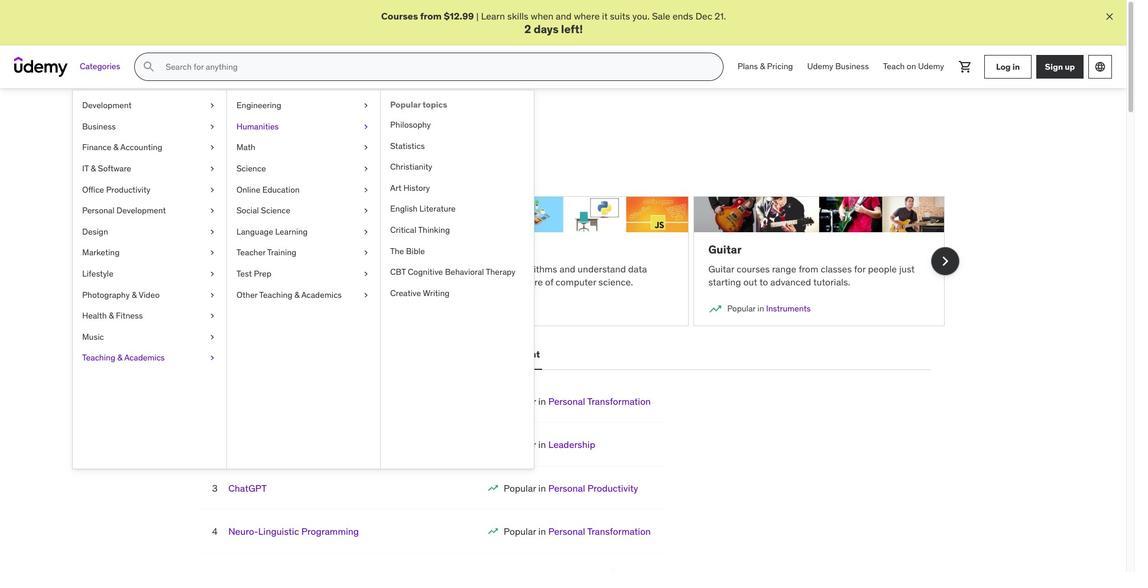 Task type: vqa. For each thing, say whether or not it's contained in the screenshot.
certifications,
no



Task type: locate. For each thing, give the bounding box(es) containing it.
categories button
[[73, 53, 127, 81]]

xsmall image left social on the left top of page
[[208, 205, 217, 217]]

improve
[[334, 151, 368, 162]]

build
[[490, 263, 510, 275]]

1 horizontal spatial teaching
[[259, 290, 293, 300]]

xsmall image for business
[[208, 121, 217, 133]]

xsmall image for social science
[[361, 205, 371, 217]]

1 horizontal spatial topics
[[423, 100, 448, 110]]

xsmall image inside the online education link
[[361, 184, 371, 196]]

cell
[[504, 396, 651, 408], [504, 439, 596, 451], [504, 483, 639, 494], [504, 526, 651, 538], [504, 569, 651, 573]]

test prep
[[237, 269, 272, 279]]

chatgpt link
[[228, 483, 267, 494]]

1 guitar from the top
[[709, 243, 742, 257]]

art history
[[390, 183, 430, 193]]

humanities element
[[380, 91, 534, 469]]

teacher
[[237, 248, 266, 258]]

popular in personal transformation up leadership link
[[504, 396, 651, 408]]

0 horizontal spatial business
[[82, 121, 116, 132]]

1 vertical spatial transformation
[[588, 526, 651, 538]]

teacher training
[[237, 248, 297, 258]]

science up 'online'
[[237, 163, 266, 174]]

udemy business
[[808, 61, 870, 72]]

learn left something
[[181, 151, 205, 162]]

dec
[[696, 10, 713, 22]]

1 horizontal spatial learn
[[453, 263, 477, 275]]

xsmall image inside "teacher training" link
[[361, 248, 371, 259]]

office
[[82, 184, 104, 195]]

1 vertical spatial personal development
[[438, 349, 540, 361]]

personal development inside button
[[438, 349, 540, 361]]

xsmall image inside it & software link
[[208, 163, 217, 175]]

xsmall image for marketing
[[208, 248, 217, 259]]

business left the teach
[[836, 61, 870, 72]]

learning
[[275, 226, 308, 237], [244, 243, 291, 257]]

xsmall image down your
[[361, 163, 371, 175]]

& for pricing
[[761, 61, 766, 72]]

0 horizontal spatial popular in image
[[196, 302, 210, 317]]

& right plans
[[761, 61, 766, 72]]

& inside "link"
[[109, 311, 114, 321]]

popular in personal productivity
[[504, 483, 639, 494]]

xsmall image for health & fitness
[[208, 311, 217, 322]]

other teaching & academics link
[[227, 285, 380, 306]]

xsmall image down machine
[[208, 269, 217, 280]]

learn
[[481, 10, 505, 22], [181, 151, 205, 162], [453, 263, 477, 275]]

the
[[390, 246, 404, 257]]

statistics
[[390, 141, 425, 151]]

skills inside courses from $12.99 | learn skills when and where it suits you. sale ends dec 21. 2 days left!
[[508, 10, 529, 22]]

&
[[761, 61, 766, 72], [113, 142, 119, 153], [91, 163, 96, 174], [132, 290, 137, 300], [295, 290, 300, 300], [109, 311, 114, 321], [117, 353, 123, 363]]

1 vertical spatial popular in personal transformation
[[504, 526, 651, 538]]

xsmall image inside marketing link
[[208, 248, 217, 259]]

xsmall image for engineering
[[361, 100, 371, 112]]

xsmall image for development
[[208, 100, 217, 112]]

science up language learning in the top of the page
[[261, 205, 291, 216]]

0 vertical spatial transformation
[[588, 396, 651, 408]]

personal transformation link up leadership
[[549, 396, 651, 408]]

from
[[420, 10, 442, 22], [799, 263, 819, 275], [220, 276, 239, 288]]

0 horizontal spatial from
[[220, 276, 239, 288]]

language learning link
[[227, 222, 380, 243]]

0 horizontal spatial productivity
[[106, 184, 151, 195]]

statistics link
[[381, 136, 534, 157]]

0 horizontal spatial teaching
[[82, 353, 115, 363]]

xsmall image for it & software
[[208, 163, 217, 175]]

science link
[[227, 159, 380, 180]]

xsmall image up machine
[[208, 226, 217, 238]]

of
[[546, 276, 554, 288]]

2 horizontal spatial from
[[799, 263, 819, 275]]

|
[[477, 10, 479, 22]]

0 vertical spatial from
[[420, 10, 442, 22]]

business link
[[73, 116, 227, 137]]

creative writing
[[390, 288, 450, 299]]

xsmall image inside language learning link
[[361, 226, 371, 238]]

ends
[[673, 10, 694, 22]]

learn something completely new or improve your existing skills
[[181, 151, 447, 162]]

topics
[[423, 100, 448, 110], [335, 117, 378, 135]]

skills right existing
[[426, 151, 447, 162]]

business up finance
[[82, 121, 116, 132]]

learn right |
[[481, 10, 505, 22]]

0 vertical spatial personal transformation link
[[549, 396, 651, 408]]

programming
[[302, 526, 359, 538]]

xsmall image left engineering
[[208, 100, 217, 112]]

neuro-linguistic programming
[[228, 526, 359, 538]]

1 horizontal spatial skills
[[508, 10, 529, 22]]

xsmall image up your
[[361, 121, 371, 133]]

& down music link
[[117, 353, 123, 363]]

xsmall image for personal development
[[208, 205, 217, 217]]

popular in leadership
[[504, 439, 596, 451]]

english literature link
[[381, 199, 534, 220]]

xsmall image inside "design" link
[[208, 226, 217, 238]]

development inside button
[[480, 349, 540, 361]]

1 vertical spatial business
[[82, 121, 116, 132]]

popular in image down popular in icon
[[488, 526, 499, 538]]

xsmall image left english on the top left of page
[[361, 205, 371, 217]]

& right health
[[109, 311, 114, 321]]

2 vertical spatial learn
[[453, 263, 477, 275]]

xsmall image inside teaching & academics link
[[208, 353, 217, 364]]

personal development for personal development link
[[82, 205, 166, 216]]

xsmall image inside development link
[[208, 100, 217, 112]]

3
[[212, 483, 218, 494]]

guitar for guitar courses range from classes for people just starting out to advanced tutorials.
[[709, 263, 735, 275]]

computers
[[342, 263, 387, 275]]

0 vertical spatial popular in personal transformation
[[504, 396, 651, 408]]

1 vertical spatial learning
[[244, 243, 291, 257]]

popular in image down learn
[[196, 302, 210, 317]]

1 udemy from the left
[[808, 61, 834, 72]]

in down other
[[245, 304, 252, 314]]

personal transformation link down "personal productivity" link
[[549, 526, 651, 538]]

health & fitness
[[82, 311, 143, 321]]

popular in personal transformation down popular in personal productivity
[[504, 526, 651, 538]]

from down statistical
[[220, 276, 239, 288]]

2 vertical spatial and
[[560, 263, 576, 275]]

existing
[[391, 151, 424, 162]]

personal productivity link
[[549, 483, 639, 494]]

and down engineering
[[241, 117, 268, 135]]

where
[[574, 10, 600, 22]]

leadership
[[549, 439, 596, 451]]

1 vertical spatial development
[[117, 205, 166, 216]]

critical
[[390, 225, 417, 235]]

design link
[[73, 222, 227, 243]]

it
[[602, 10, 608, 22]]

categories
[[80, 61, 120, 72]]

2 horizontal spatial popular in image
[[709, 302, 723, 317]]

& right finance
[[113, 142, 119, 153]]

days
[[534, 22, 559, 36]]

literature
[[420, 204, 456, 214]]

learning up training
[[275, 226, 308, 237]]

xsmall image left cbt at the top left of page
[[361, 269, 371, 280]]

popular in image down starting
[[709, 302, 723, 317]]

1 vertical spatial guitar
[[709, 263, 735, 275]]

use statistical probability to teach computers how to learn from data.
[[196, 263, 418, 288]]

0 vertical spatial science
[[237, 163, 266, 174]]

2 cell from the top
[[504, 439, 596, 451]]

lifestyle
[[82, 269, 114, 279]]

learning down language learning in the top of the page
[[244, 243, 291, 257]]

leadership link
[[549, 439, 596, 451]]

online
[[237, 184, 261, 195]]

xsmall image up something
[[208, 121, 217, 133]]

skills up 2
[[508, 10, 529, 22]]

how
[[389, 263, 407, 275]]

xsmall image inside music link
[[208, 332, 217, 343]]

computer
[[556, 276, 597, 288]]

1 vertical spatial from
[[799, 263, 819, 275]]

health & fitness link
[[73, 306, 227, 327]]

0 vertical spatial academics
[[302, 290, 342, 300]]

from inside courses from $12.99 | learn skills when and where it suits you. sale ends dec 21. 2 days left!
[[420, 10, 442, 22]]

xsmall image for finance & accounting
[[208, 142, 217, 154]]

& left video
[[132, 290, 137, 300]]

guitar inside guitar courses range from classes for people just starting out to advanced tutorials.
[[709, 263, 735, 275]]

& right it
[[91, 163, 96, 174]]

0 horizontal spatial learn
[[181, 151, 205, 162]]

xsmall image inside personal development link
[[208, 205, 217, 217]]

1 vertical spatial teaching
[[82, 353, 115, 363]]

21.
[[715, 10, 727, 22]]

1 personal transformation link from the top
[[549, 396, 651, 408]]

close image
[[1105, 11, 1116, 22]]

1 vertical spatial skills
[[426, 151, 447, 162]]

1 horizontal spatial academics
[[302, 290, 342, 300]]

in down popular in personal productivity
[[539, 526, 546, 538]]

xsmall image inside the business link
[[208, 121, 217, 133]]

xsmall image inside lifestyle link
[[208, 269, 217, 280]]

xsmall image inside the other teaching & academics link
[[361, 290, 371, 301]]

1 vertical spatial topics
[[335, 117, 378, 135]]

learn inside the learn to build algorithms and understand data structures at the core of computer science.
[[453, 263, 477, 275]]

0 horizontal spatial personal development
[[82, 205, 166, 216]]

development link
[[73, 95, 227, 116]]

xsmall image inside engineering link
[[361, 100, 371, 112]]

bestselling button
[[196, 341, 251, 369]]

xsmall image
[[208, 100, 217, 112], [208, 121, 217, 133], [361, 121, 371, 133], [361, 163, 371, 175], [361, 184, 371, 196], [208, 205, 217, 217], [361, 205, 371, 217], [208, 226, 217, 238], [361, 248, 371, 259], [208, 269, 217, 280], [361, 269, 371, 280]]

1 horizontal spatial popular in image
[[488, 526, 499, 538]]

up
[[1066, 61, 1076, 72]]

0 vertical spatial development
[[82, 100, 132, 111]]

xsmall image left the art
[[361, 184, 371, 196]]

transformation
[[588, 396, 651, 408], [588, 526, 651, 538]]

completely
[[255, 151, 301, 162]]

1 vertical spatial learn
[[181, 151, 205, 162]]

popular inside humanities element
[[390, 100, 421, 110]]

accounting
[[120, 142, 162, 153]]

1 popular in personal transformation from the top
[[504, 396, 651, 408]]

thinking
[[418, 225, 450, 235]]

to right out
[[760, 276, 769, 288]]

xsmall image
[[361, 100, 371, 112], [208, 142, 217, 154], [361, 142, 371, 154], [208, 163, 217, 175], [208, 184, 217, 196], [361, 226, 371, 238], [208, 248, 217, 259], [208, 290, 217, 301], [361, 290, 371, 301], [208, 311, 217, 322], [208, 332, 217, 343], [208, 353, 217, 364]]

xsmall image inside 'science' link
[[361, 163, 371, 175]]

from left $12.99
[[420, 10, 442, 22]]

0 vertical spatial productivity
[[106, 184, 151, 195]]

personal development
[[82, 205, 166, 216], [438, 349, 540, 361]]

and
[[556, 10, 572, 22], [241, 117, 268, 135], [560, 263, 576, 275]]

academics down use statistical probability to teach computers how to learn from data.
[[302, 290, 342, 300]]

design
[[82, 226, 108, 237]]

& down use statistical probability to teach computers how to learn from data.
[[295, 290, 300, 300]]

carousel element
[[181, 182, 960, 341]]

0 vertical spatial guitar
[[709, 243, 742, 257]]

test prep link
[[227, 264, 380, 285]]

learning inside carousel element
[[244, 243, 291, 257]]

advanced
[[771, 276, 812, 288]]

1 vertical spatial productivity
[[588, 483, 639, 494]]

cbt cognitive behavioral therapy link
[[381, 262, 534, 283]]

finance & accounting link
[[73, 137, 227, 159]]

xsmall image inside "humanities" link
[[361, 121, 371, 133]]

instruments link
[[767, 304, 811, 314]]

0 vertical spatial and
[[556, 10, 572, 22]]

writing
[[423, 288, 450, 299]]

xsmall image inside the finance & accounting link
[[208, 142, 217, 154]]

2 horizontal spatial learn
[[481, 10, 505, 22]]

xsmall image inside math link
[[361, 142, 371, 154]]

bestselling
[[198, 349, 249, 361]]

2 vertical spatial from
[[220, 276, 239, 288]]

0 horizontal spatial udemy
[[808, 61, 834, 72]]

2 vertical spatial development
[[480, 349, 540, 361]]

science
[[237, 163, 266, 174], [261, 205, 291, 216]]

courses from $12.99 | learn skills when and where it suits you. sale ends dec 21. 2 days left!
[[382, 10, 727, 36]]

in left leadership link
[[539, 439, 546, 451]]

xsmall image inside social science link
[[361, 205, 371, 217]]

and up computer
[[560, 263, 576, 275]]

teaching down prep
[[259, 290, 293, 300]]

in up popular in leadership
[[539, 396, 546, 408]]

popular in image
[[196, 302, 210, 317], [709, 302, 723, 317], [488, 526, 499, 538]]

just
[[900, 263, 915, 275]]

2 popular in personal transformation from the top
[[504, 526, 651, 538]]

0 vertical spatial business
[[836, 61, 870, 72]]

0 vertical spatial skills
[[508, 10, 529, 22]]

plans & pricing link
[[731, 53, 801, 81]]

classes
[[821, 263, 853, 275]]

xsmall image inside "health & fitness" "link"
[[208, 311, 217, 322]]

2 guitar from the top
[[709, 263, 735, 275]]

in down popular in leadership
[[539, 483, 546, 494]]

learn to build algorithms and understand data structures at the core of computer science.
[[453, 263, 648, 288]]

suits
[[610, 10, 631, 22]]

1 vertical spatial academics
[[124, 353, 165, 363]]

xsmall image inside photography & video link
[[208, 290, 217, 301]]

1 horizontal spatial personal development
[[438, 349, 540, 361]]

music link
[[73, 327, 227, 348]]

1 vertical spatial science
[[261, 205, 291, 216]]

1 horizontal spatial udemy
[[919, 61, 945, 72]]

udemy right on
[[919, 61, 945, 72]]

0 vertical spatial learn
[[481, 10, 505, 22]]

1 vertical spatial personal transformation link
[[549, 526, 651, 538]]

teaching down music on the left of page
[[82, 353, 115, 363]]

0 vertical spatial topics
[[423, 100, 448, 110]]

1 cell from the top
[[504, 396, 651, 408]]

and up left!
[[556, 10, 572, 22]]

xsmall image up computers
[[361, 248, 371, 259]]

to inside the learn to build algorithms and understand data structures at the core of computer science.
[[479, 263, 487, 275]]

from up advanced
[[799, 263, 819, 275]]

udemy right pricing on the top of page
[[808, 61, 834, 72]]

probability
[[258, 263, 303, 275]]

academics down music link
[[124, 353, 165, 363]]

statistical
[[215, 263, 256, 275]]

teach
[[884, 61, 906, 72]]

neuro-
[[228, 526, 258, 538]]

xsmall image inside office productivity link
[[208, 184, 217, 196]]

0 vertical spatial learning
[[275, 226, 308, 237]]

0 horizontal spatial skills
[[426, 151, 447, 162]]

topics up philosophy link
[[423, 100, 448, 110]]

you.
[[633, 10, 650, 22]]

0 vertical spatial personal development
[[82, 205, 166, 216]]

art history link
[[381, 178, 534, 199]]

popular in instruments
[[728, 304, 811, 314]]

learn up "structures"
[[453, 263, 477, 275]]

to up "structures"
[[479, 263, 487, 275]]

xsmall image inside test prep link
[[361, 269, 371, 280]]

popular in image for guitar
[[709, 302, 723, 317]]

topics up improve
[[335, 117, 378, 135]]

2 personal transformation link from the top
[[549, 526, 651, 538]]

1 horizontal spatial from
[[420, 10, 442, 22]]

guitar
[[709, 243, 742, 257], [709, 263, 735, 275]]



Task type: describe. For each thing, give the bounding box(es) containing it.
online education
[[237, 184, 300, 195]]

photography & video
[[82, 290, 160, 300]]

3 cell from the top
[[504, 483, 639, 494]]

5 cell from the top
[[504, 569, 651, 573]]

cbt cognitive behavioral therapy
[[390, 267, 516, 278]]

and inside the learn to build algorithms and understand data structures at the core of computer science.
[[560, 263, 576, 275]]

office productivity
[[82, 184, 151, 195]]

personal development for personal development button
[[438, 349, 540, 361]]

test
[[237, 269, 252, 279]]

popular in image for machine learning
[[196, 302, 210, 317]]

popular topics
[[390, 100, 448, 110]]

courses
[[737, 263, 770, 275]]

social
[[237, 205, 259, 216]]

starting
[[709, 276, 742, 288]]

training
[[267, 248, 297, 258]]

instruments
[[767, 304, 811, 314]]

in left instruments link
[[758, 304, 765, 314]]

xsmall image for photography & video
[[208, 290, 217, 301]]

data.
[[242, 276, 263, 288]]

to left teach
[[305, 263, 314, 275]]

sign
[[1046, 61, 1064, 72]]

learn inside courses from $12.99 | learn skills when and where it suits you. sale ends dec 21. 2 days left!
[[481, 10, 505, 22]]

health
[[82, 311, 107, 321]]

english
[[390, 204, 418, 214]]

guitar for guitar
[[709, 243, 742, 257]]

xsmall image for lifestyle
[[208, 269, 217, 280]]

use
[[196, 263, 213, 275]]

therapy
[[486, 267, 516, 278]]

log in link
[[985, 55, 1032, 79]]

1 vertical spatial and
[[241, 117, 268, 135]]

from inside guitar courses range from classes for people just starting out to advanced tutorials.
[[799, 263, 819, 275]]

to inside guitar courses range from classes for people just starting out to advanced tutorials.
[[760, 276, 769, 288]]

when
[[531, 10, 554, 22]]

teaching & academics
[[82, 353, 165, 363]]

submit search image
[[142, 60, 156, 74]]

0 horizontal spatial academics
[[124, 353, 165, 363]]

at
[[498, 276, 506, 288]]

0 horizontal spatial topics
[[335, 117, 378, 135]]

the bible
[[390, 246, 425, 257]]

machine learning
[[196, 243, 291, 257]]

Search for anything text field
[[163, 57, 709, 77]]

to right how
[[409, 263, 418, 275]]

development for personal development button
[[480, 349, 540, 361]]

prep
[[254, 269, 272, 279]]

development for personal development link
[[117, 205, 166, 216]]

xsmall image for music
[[208, 332, 217, 343]]

language
[[237, 226, 273, 237]]

xsmall image for math
[[361, 142, 371, 154]]

it & software
[[82, 163, 131, 174]]

learn for learn something completely new or improve your existing skills
[[181, 151, 205, 162]]

popular and trending topics
[[181, 117, 378, 135]]

your
[[370, 151, 388, 162]]

lifestyle link
[[73, 264, 227, 285]]

for
[[855, 263, 866, 275]]

xsmall image for office productivity
[[208, 184, 217, 196]]

personal inside button
[[438, 349, 478, 361]]

learning for machine learning
[[244, 243, 291, 257]]

behavioral
[[445, 267, 484, 278]]

math link
[[227, 137, 380, 159]]

it & software link
[[73, 159, 227, 180]]

& for academics
[[117, 353, 123, 363]]

and inside courses from $12.99 | learn skills when and where it suits you. sale ends dec 21. 2 days left!
[[556, 10, 572, 22]]

online education link
[[227, 180, 380, 201]]

english literature
[[390, 204, 456, 214]]

1 transformation from the top
[[588, 396, 651, 408]]

courses
[[382, 10, 418, 22]]

from inside use statistical probability to teach computers how to learn from data.
[[220, 276, 239, 288]]

xsmall image for test prep
[[361, 269, 371, 280]]

xsmall image for language learning
[[361, 226, 371, 238]]

philosophy
[[390, 120, 431, 130]]

creative writing link
[[381, 283, 534, 304]]

teacher training link
[[227, 243, 380, 264]]

1 horizontal spatial productivity
[[588, 483, 639, 494]]

shopping cart with 0 items image
[[959, 60, 973, 74]]

neuro-linguistic programming link
[[228, 526, 359, 538]]

xsmall image for other teaching & academics
[[361, 290, 371, 301]]

trending
[[271, 117, 333, 135]]

xsmall image for design
[[208, 226, 217, 238]]

video
[[139, 290, 160, 300]]

photography & video link
[[73, 285, 227, 306]]

history
[[404, 183, 430, 193]]

algorithms
[[513, 263, 558, 275]]

learning for language learning
[[275, 226, 308, 237]]

personal transformation link for first cell from the top
[[549, 396, 651, 408]]

topics inside humanities element
[[423, 100, 448, 110]]

udemy business link
[[801, 53, 877, 81]]

in right the log
[[1013, 61, 1021, 72]]

learn
[[196, 276, 217, 288]]

choose a language image
[[1095, 61, 1107, 73]]

learn to build algorithms and understand data structures at the core of computer science. link
[[438, 196, 689, 327]]

engineering
[[237, 100, 281, 111]]

& for software
[[91, 163, 96, 174]]

bible
[[406, 246, 425, 257]]

social science link
[[227, 201, 380, 222]]

it
[[82, 163, 89, 174]]

1 horizontal spatial business
[[836, 61, 870, 72]]

plans
[[738, 61, 759, 72]]

2 udemy from the left
[[919, 61, 945, 72]]

people
[[869, 263, 898, 275]]

learn for learn to build algorithms and understand data structures at the core of computer science.
[[453, 263, 477, 275]]

& for video
[[132, 290, 137, 300]]

marketing
[[82, 248, 120, 258]]

finance
[[82, 142, 111, 153]]

pricing
[[768, 61, 794, 72]]

teach on udemy
[[884, 61, 945, 72]]

teaching & academics link
[[73, 348, 227, 369]]

tutorials.
[[814, 276, 851, 288]]

or
[[323, 151, 332, 162]]

0 vertical spatial teaching
[[259, 290, 293, 300]]

xsmall image for humanities
[[361, 121, 371, 133]]

& for accounting
[[113, 142, 119, 153]]

personal transformation link for 4th cell from the top
[[549, 526, 651, 538]]

data
[[629, 263, 648, 275]]

2 transformation from the top
[[588, 526, 651, 538]]

the
[[508, 276, 522, 288]]

personal development link
[[73, 201, 227, 222]]

music
[[82, 332, 104, 342]]

guitar courses range from classes for people just starting out to advanced tutorials.
[[709, 263, 915, 288]]

2
[[525, 22, 532, 36]]

productivity inside office productivity link
[[106, 184, 151, 195]]

critical thinking link
[[381, 220, 534, 241]]

core
[[525, 276, 543, 288]]

next image
[[936, 252, 955, 271]]

$12.99
[[444, 10, 474, 22]]

xsmall image for science
[[361, 163, 371, 175]]

christianity
[[390, 162, 433, 172]]

math
[[237, 142, 256, 153]]

plans & pricing
[[738, 61, 794, 72]]

marketing link
[[73, 243, 227, 264]]

xsmall image for teacher training
[[361, 248, 371, 259]]

popular in image
[[488, 483, 499, 494]]

4 cell from the top
[[504, 526, 651, 538]]

the bible link
[[381, 241, 534, 262]]

xsmall image for online education
[[361, 184, 371, 196]]

on
[[907, 61, 917, 72]]

understand
[[578, 263, 626, 275]]

xsmall image for teaching & academics
[[208, 353, 217, 364]]

& for fitness
[[109, 311, 114, 321]]

creative
[[390, 288, 421, 299]]

sale
[[652, 10, 671, 22]]

other
[[237, 290, 258, 300]]

fitness
[[116, 311, 143, 321]]

udemy image
[[14, 57, 68, 77]]



